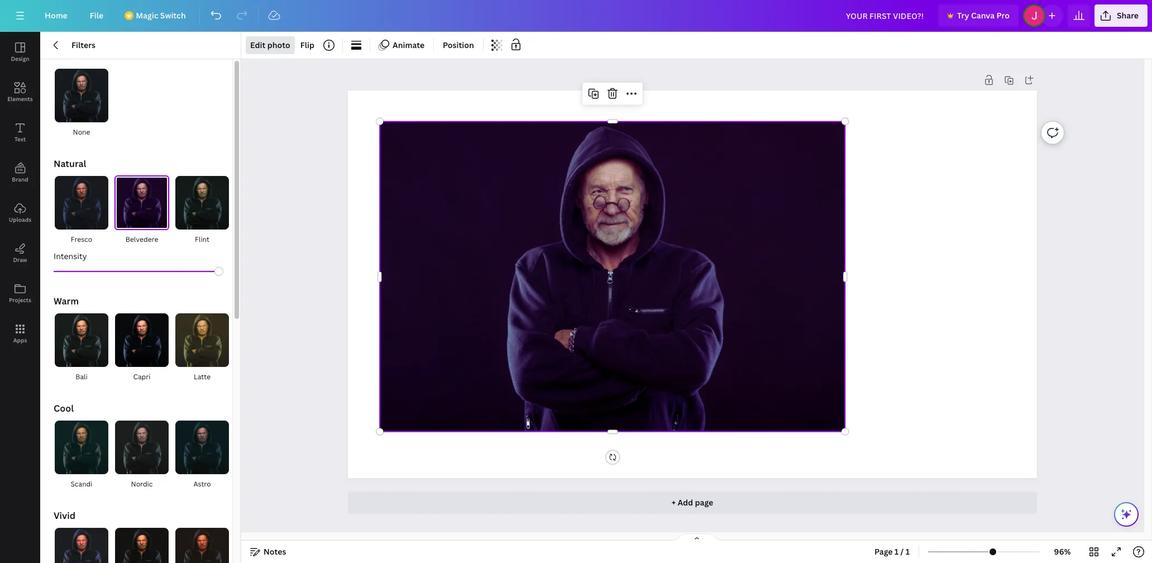 Task type: locate. For each thing, give the bounding box(es) containing it.
uploads button
[[0, 193, 40, 233]]

edit
[[250, 40, 266, 50]]

Design title text field
[[837, 4, 934, 27]]

projects
[[9, 296, 31, 304]]

0 horizontal spatial 1
[[895, 546, 899, 557]]

design
[[11, 55, 29, 63]]

brand button
[[0, 153, 40, 193]]

add
[[678, 497, 693, 508]]

home link
[[36, 4, 76, 27]]

file
[[90, 10, 103, 21]]

try
[[958, 10, 970, 21]]

1 left /
[[895, 546, 899, 557]]

magic switch button
[[117, 4, 195, 27]]

try canva pro
[[958, 10, 1010, 21]]

nordic
[[131, 479, 153, 489]]

1
[[895, 546, 899, 557], [906, 546, 910, 557]]

cool
[[54, 402, 74, 415]]

nordic button
[[114, 420, 170, 490]]

show pages image
[[670, 533, 724, 542]]

switch
[[160, 10, 186, 21]]

2 1 from the left
[[906, 546, 910, 557]]

flip button
[[296, 36, 319, 54]]

latte
[[194, 372, 211, 382]]

brand
[[12, 175, 28, 183]]

fresco
[[71, 235, 92, 244]]

capri
[[133, 372, 151, 382]]

1 right /
[[906, 546, 910, 557]]

flip
[[300, 40, 315, 50]]

+
[[672, 497, 676, 508]]

scandi
[[71, 479, 92, 489]]

1 horizontal spatial 1
[[906, 546, 910, 557]]

rustiq image
[[115, 528, 169, 563]]

edit photo
[[250, 40, 290, 50]]

text button
[[0, 112, 40, 153]]

animate
[[393, 40, 425, 50]]

file button
[[81, 4, 112, 27]]

try canva pro button
[[939, 4, 1019, 27]]

animate button
[[375, 36, 429, 54]]

apps
[[13, 336, 27, 344]]

chroma image
[[55, 528, 108, 563]]

flint button
[[174, 175, 230, 246]]

elements button
[[0, 72, 40, 112]]

edit photo button
[[246, 36, 295, 54]]

astro
[[194, 479, 211, 489]]

text
[[14, 135, 26, 143]]



Task type: describe. For each thing, give the bounding box(es) containing it.
latte button
[[174, 313, 230, 383]]

draw
[[13, 256, 27, 264]]

share
[[1117, 10, 1139, 21]]

intensity
[[54, 251, 87, 261]]

design button
[[0, 32, 40, 72]]

magic
[[136, 10, 158, 21]]

projects button
[[0, 273, 40, 313]]

astro button
[[174, 420, 230, 490]]

filters
[[72, 40, 96, 50]]

position
[[443, 40, 474, 50]]

warm
[[54, 295, 79, 307]]

scandi button
[[54, 420, 109, 490]]

share button
[[1095, 4, 1148, 27]]

page
[[875, 546, 893, 557]]

none
[[73, 127, 90, 137]]

draw button
[[0, 233, 40, 273]]

natural
[[54, 158, 86, 170]]

elements
[[7, 95, 33, 103]]

none button
[[54, 68, 109, 139]]

vivid
[[54, 509, 76, 522]]

main menu bar
[[0, 0, 1152, 32]]

page
[[695, 497, 714, 508]]

notes
[[264, 546, 286, 557]]

1 1 from the left
[[895, 546, 899, 557]]

apps button
[[0, 313, 40, 354]]

flint
[[195, 235, 209, 244]]

page 1 / 1
[[875, 546, 910, 557]]

+ add page button
[[348, 492, 1037, 514]]

belvedere button
[[114, 175, 170, 246]]

belvedere
[[126, 235, 158, 244]]

capri button
[[114, 313, 170, 383]]

side panel tab list
[[0, 32, 40, 354]]

bali
[[76, 372, 88, 382]]

fresco button
[[54, 175, 109, 246]]

magic switch
[[136, 10, 186, 21]]

96% button
[[1045, 543, 1081, 561]]

home
[[45, 10, 67, 21]]

position button
[[439, 36, 479, 54]]

notes button
[[246, 543, 291, 561]]

canva
[[971, 10, 995, 21]]

pro
[[997, 10, 1010, 21]]

photo
[[267, 40, 290, 50]]

+ add page
[[672, 497, 714, 508]]

canva assistant image
[[1120, 508, 1133, 521]]

bali button
[[54, 313, 109, 383]]

/
[[901, 546, 904, 557]]

96%
[[1054, 546, 1071, 557]]

eldar image
[[175, 528, 229, 563]]

uploads
[[9, 216, 31, 223]]



Task type: vqa. For each thing, say whether or not it's contained in the screenshot.
(79K)
no



